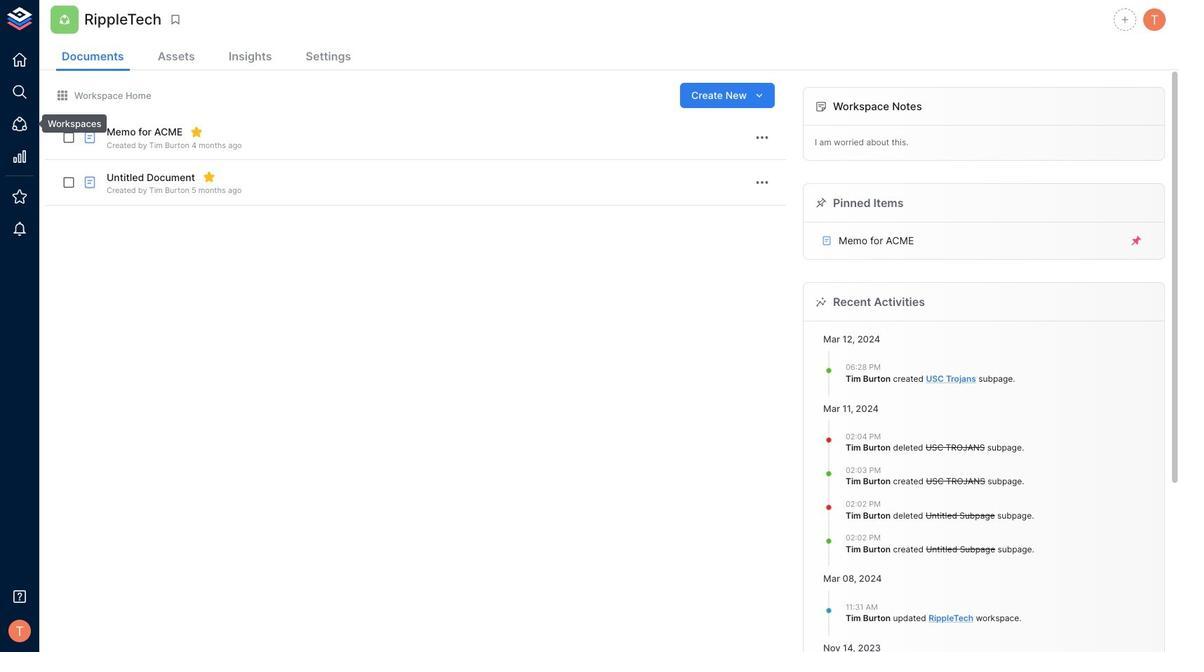 Task type: describe. For each thing, give the bounding box(es) containing it.
1 vertical spatial remove favorite image
[[203, 171, 215, 184]]

bookmark image
[[169, 13, 182, 26]]



Task type: vqa. For each thing, say whether or not it's contained in the screenshot.
unpin image
yes



Task type: locate. For each thing, give the bounding box(es) containing it.
unpin image
[[1130, 234, 1143, 247]]

remove favorite image
[[191, 126, 203, 138], [203, 171, 215, 184]]

tooltip
[[32, 114, 107, 133]]

0 vertical spatial remove favorite image
[[191, 126, 203, 138]]



